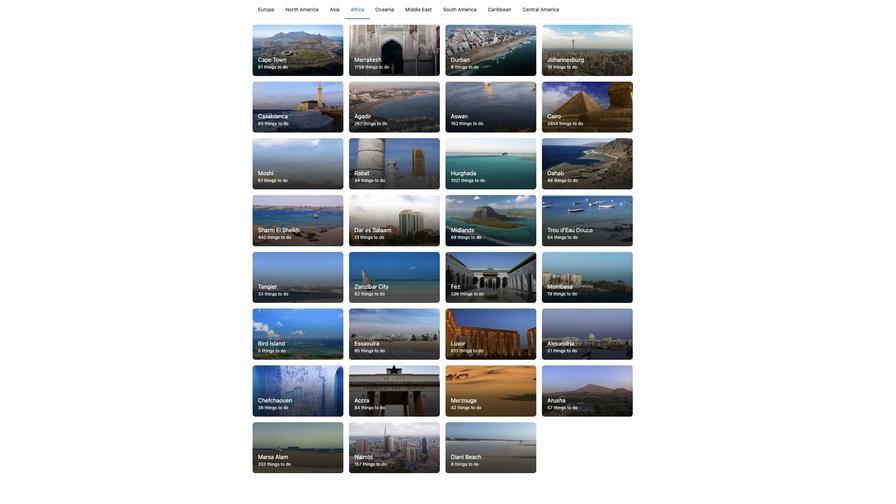 Task type: vqa. For each thing, say whether or not it's contained in the screenshot.
Oceania Button
yes



Task type: describe. For each thing, give the bounding box(es) containing it.
luxor
[[451, 340, 465, 347]]

caribbean button
[[482, 0, 517, 19]]

dar
[[355, 227, 364, 233]]

do inside sharm el sheikh 440 things to do
[[286, 235, 291, 240]]

things for midlands
[[458, 235, 470, 240]]

essaouira 65 things to do
[[355, 340, 385, 353]]

do for dahab
[[573, 178, 578, 183]]

do for luxor
[[478, 348, 484, 353]]

to for casablanca
[[278, 121, 282, 126]]

diani beach 8 things to do
[[451, 454, 481, 467]]

cape
[[258, 56, 272, 63]]

do for mombasa
[[572, 291, 577, 297]]

zanzibar city 82 things to do
[[355, 284, 389, 297]]

alam
[[275, 454, 288, 460]]

1758
[[355, 64, 364, 70]]

alexandria image
[[542, 309, 633, 360]]

93
[[258, 121, 264, 126]]

nairobi
[[355, 454, 373, 460]]

33
[[258, 291, 264, 297]]

america for central america
[[541, 6, 559, 12]]

marrakesh 1758 things to do
[[355, 56, 389, 70]]

accra 84 things to do
[[355, 397, 385, 410]]

things for johannesburg
[[554, 64, 566, 70]]

to for midlands
[[471, 235, 475, 240]]

alexandria 51 things to do
[[548, 340, 577, 353]]

south america
[[443, 6, 477, 12]]

to inside dar es salaam 13 things to do
[[374, 235, 378, 240]]

19 for mombasa
[[548, 291, 552, 297]]

africa button
[[345, 0, 370, 19]]

marrakesh image
[[349, 25, 440, 76]]

13
[[355, 235, 359, 240]]

marsa alam image
[[253, 422, 343, 473]]

sharm
[[258, 227, 275, 233]]

accra
[[355, 397, 369, 404]]

do for nairobi
[[382, 462, 387, 467]]

to inside the zanzibar city 82 things to do
[[375, 291, 379, 297]]

things for mombasa
[[554, 291, 566, 297]]

to for fez
[[474, 291, 478, 297]]

asia
[[330, 6, 340, 12]]

oceania button
[[370, 0, 400, 19]]

alexandria
[[548, 340, 574, 347]]

tangier 33 things to do
[[258, 284, 289, 297]]

things for nairobi
[[363, 462, 375, 467]]

things for casablanca
[[265, 121, 277, 126]]

europe button
[[253, 0, 280, 19]]

fez image
[[446, 252, 536, 303]]

east
[[422, 6, 432, 12]]

57
[[548, 405, 553, 410]]

cairo
[[548, 113, 561, 120]]

middle east
[[405, 6, 432, 12]]

nairobi 157 things to do
[[355, 454, 387, 467]]

dar es salaam 13 things to do
[[355, 227, 391, 240]]

do for alexandria
[[572, 348, 577, 353]]

things for durban
[[455, 64, 467, 70]]

things for agadir
[[364, 121, 376, 126]]

mombasa 19 things to do
[[548, 284, 577, 297]]

84
[[355, 405, 360, 410]]

82
[[355, 291, 360, 297]]

marrakesh
[[355, 56, 382, 63]]

46
[[548, 178, 553, 183]]

things for hurghada
[[462, 178, 474, 183]]

203
[[258, 462, 266, 467]]

do inside bird island 5 things to do
[[281, 348, 286, 353]]

mombasa
[[548, 284, 573, 290]]

essaouira image
[[349, 309, 440, 360]]

cairo 2854 things to do
[[548, 113, 583, 126]]

things for luxor
[[460, 348, 472, 353]]

aswan 162 things to do
[[451, 113, 483, 126]]

do for johannesburg
[[572, 64, 577, 70]]

things for essaouira
[[361, 348, 374, 353]]

to for marrakesh
[[379, 64, 383, 70]]

64
[[548, 235, 553, 240]]

bird island 5 things to do
[[258, 340, 286, 353]]

hurghada
[[451, 170, 476, 176]]

arusha
[[548, 397, 566, 404]]

things for marrakesh
[[366, 64, 378, 70]]

61 inside cape town 61 things to do
[[258, 64, 263, 70]]

162
[[451, 121, 458, 126]]

chefchaouen 38 things to do
[[258, 397, 292, 410]]

to for cairo
[[573, 121, 577, 126]]

midlands
[[451, 227, 474, 233]]

to for johannesburg
[[567, 64, 571, 70]]

69
[[451, 235, 457, 240]]

8 inside diani beach 8 things to do
[[451, 462, 454, 467]]

do for moshi
[[283, 178, 288, 183]]

johannesburg 19 things to do
[[548, 56, 584, 70]]

to for merzouga
[[471, 405, 475, 410]]

do for accra
[[380, 405, 385, 410]]

douce
[[576, 227, 593, 233]]

nairobi image
[[349, 422, 440, 473]]

to for moshi
[[278, 178, 282, 183]]

casablanca
[[258, 113, 288, 120]]

to for chefchaouen
[[278, 405, 282, 410]]

things for merzouga
[[458, 405, 470, 410]]

to inside cape town 61 things to do
[[278, 64, 282, 70]]

to for accra
[[375, 405, 379, 410]]

moshi 61 things to do
[[258, 170, 288, 183]]

zanzibar city image
[[349, 252, 440, 303]]

to for arusha
[[567, 405, 571, 410]]

durban image
[[446, 25, 536, 76]]

things for fez
[[460, 291, 473, 297]]

rabat image
[[349, 138, 440, 189]]

hurghada image
[[446, 138, 536, 189]]

aswan
[[451, 113, 468, 120]]

things inside diani beach 8 things to do
[[455, 462, 467, 467]]

casablanca 93 things to do
[[258, 113, 289, 126]]

trou d'eau douce 64 things to do
[[548, 227, 593, 240]]

do for cairo
[[578, 121, 583, 126]]

asia button
[[324, 0, 345, 19]]

things for moshi
[[264, 178, 276, 183]]

beach
[[465, 454, 481, 460]]

things for cairo
[[559, 121, 572, 126]]

agadir image
[[349, 82, 440, 133]]

do for rabat
[[380, 178, 385, 183]]

diani
[[451, 454, 464, 460]]

island
[[270, 340, 285, 347]]

durban
[[451, 56, 470, 63]]

to for rabat
[[375, 178, 379, 183]]

merzouga
[[451, 397, 477, 404]]

johannesburg
[[548, 56, 584, 63]]

johannesburg image
[[542, 25, 633, 76]]

to for essaouira
[[375, 348, 379, 353]]

middle east button
[[400, 0, 438, 19]]

8 inside the durban 8 things to do
[[451, 64, 454, 70]]

do for tangier
[[283, 291, 289, 297]]

to inside the "marsa alam 203 things to do"
[[281, 462, 285, 467]]

to for aswan
[[473, 121, 477, 126]]

middle
[[405, 6, 421, 12]]

440
[[258, 235, 266, 240]]

luxor image
[[446, 309, 536, 360]]

essaouira
[[355, 340, 379, 347]]

south america button
[[438, 0, 482, 19]]



Task type: locate. For each thing, give the bounding box(es) containing it.
do for merzouga
[[476, 405, 482, 410]]

marsa
[[258, 454, 274, 460]]

8 down durban at the right of the page
[[451, 64, 454, 70]]

es
[[365, 227, 371, 233]]

chefchaouen
[[258, 397, 292, 404]]

oceania
[[376, 6, 394, 12]]

do inside the midlands 69 things to do
[[477, 235, 482, 240]]

africa
[[351, 6, 364, 12]]

arusha image
[[542, 365, 633, 417]]

do inside the durban 8 things to do
[[474, 64, 479, 70]]

do inside fez 336 things to do
[[479, 291, 484, 297]]

things down marsa
[[267, 462, 280, 467]]

things inside the "marsa alam 203 things to do"
[[267, 462, 280, 467]]

2 8 from the top
[[451, 462, 454, 467]]

to for hurghada
[[475, 178, 479, 183]]

do inside hurghada 1021 things to do
[[480, 178, 485, 183]]

things inside aswan 162 things to do
[[460, 121, 472, 126]]

do for marrakesh
[[384, 64, 389, 70]]

trou
[[548, 227, 559, 233]]

do inside dahab 46 things to do
[[573, 178, 578, 183]]

do for arusha
[[573, 405, 578, 410]]

dahab 46 things to do
[[548, 170, 578, 183]]

dar es salaam image
[[349, 195, 440, 246]]

salaam
[[373, 227, 391, 233]]

things right '5'
[[262, 348, 274, 353]]

north america button
[[280, 0, 324, 19]]

2 19 from the top
[[548, 291, 552, 297]]

things down the alexandria
[[553, 348, 566, 353]]

things down essaouira
[[361, 348, 374, 353]]

things for arusha
[[554, 405, 566, 410]]

do for hurghada
[[480, 178, 485, 183]]

to inside sharm el sheikh 440 things to do
[[281, 235, 285, 240]]

south
[[443, 6, 457, 12]]

north america
[[286, 6, 319, 12]]

things down merzouga
[[458, 405, 470, 410]]

things inside essaouira 65 things to do
[[361, 348, 374, 353]]

to inside essaouira 65 things to do
[[375, 348, 379, 353]]

el
[[276, 227, 281, 233]]

0 vertical spatial 8
[[451, 64, 454, 70]]

central
[[523, 6, 539, 12]]

to inside the arusha 57 things to do
[[567, 405, 571, 410]]

to inside "mombasa 19 things to do"
[[567, 291, 571, 297]]

sheikh
[[282, 227, 300, 233]]

durban 8 things to do
[[451, 56, 479, 70]]

things down durban at the right of the page
[[455, 64, 467, 70]]

things for aswan
[[460, 121, 472, 126]]

aswan image
[[446, 82, 536, 133]]

5
[[258, 348, 261, 353]]

to for nairobi
[[376, 462, 380, 467]]

to inside diani beach 8 things to do
[[469, 462, 473, 467]]

tab list containing europe
[[253, 0, 633, 20]]

do inside johannesburg 19 things to do
[[572, 64, 577, 70]]

do for essaouira
[[380, 348, 385, 353]]

42
[[451, 405, 456, 410]]

europe
[[258, 6, 274, 12]]

things down tangier at the bottom
[[265, 291, 277, 297]]

tab list
[[253, 0, 633, 20]]

accra image
[[349, 365, 440, 417]]

things inside luxor 613 things to do
[[460, 348, 472, 353]]

19 down 'johannesburg'
[[548, 64, 552, 70]]

things for tangier
[[265, 291, 277, 297]]

do for aswan
[[478, 121, 483, 126]]

fez
[[451, 284, 460, 290]]

things inside the accra 84 things to do
[[361, 405, 374, 410]]

things down diani
[[455, 462, 467, 467]]

things down the el
[[268, 235, 280, 240]]

things
[[264, 64, 276, 70], [366, 64, 378, 70], [455, 64, 467, 70], [554, 64, 566, 70], [265, 121, 277, 126], [364, 121, 376, 126], [460, 121, 472, 126], [559, 121, 572, 126], [264, 178, 276, 183], [361, 178, 374, 183], [462, 178, 474, 183], [554, 178, 567, 183], [268, 235, 280, 240], [361, 235, 373, 240], [458, 235, 470, 240], [554, 235, 567, 240], [265, 291, 277, 297], [361, 291, 374, 297], [460, 291, 473, 297], [554, 291, 566, 297], [262, 348, 274, 353], [361, 348, 374, 353], [460, 348, 472, 353], [553, 348, 566, 353], [265, 405, 277, 410], [361, 405, 374, 410], [458, 405, 470, 410], [554, 405, 566, 410], [267, 462, 280, 467], [363, 462, 375, 467], [455, 462, 467, 467]]

to inside moshi 61 things to do
[[278, 178, 282, 183]]

do inside the "marsa alam 203 things to do"
[[286, 462, 291, 467]]

things inside cape town 61 things to do
[[264, 64, 276, 70]]

things inside the rabat 34 things to do
[[361, 178, 374, 183]]

things inside fez 336 things to do
[[460, 291, 473, 297]]

to inside the midlands 69 things to do
[[471, 235, 475, 240]]

trou d'eau douce image
[[542, 195, 633, 246]]

do inside alexandria 51 things to do
[[572, 348, 577, 353]]

things down "agadir"
[[364, 121, 376, 126]]

to inside "merzouga 42 things to do"
[[471, 405, 475, 410]]

to inside alexandria 51 things to do
[[567, 348, 571, 353]]

to for luxor
[[473, 348, 477, 353]]

19 down mombasa
[[548, 291, 552, 297]]

things inside moshi 61 things to do
[[264, 178, 276, 183]]

things inside "mombasa 19 things to do"
[[554, 291, 566, 297]]

things inside dahab 46 things to do
[[554, 178, 567, 183]]

things inside hurghada 1021 things to do
[[462, 178, 474, 183]]

things inside marrakesh 1758 things to do
[[366, 64, 378, 70]]

do for durban
[[474, 64, 479, 70]]

things inside johannesburg 19 things to do
[[554, 64, 566, 70]]

do inside "merzouga 42 things to do"
[[476, 405, 482, 410]]

things down mombasa
[[554, 291, 566, 297]]

diani beach image
[[446, 422, 536, 473]]

things down 'midlands'
[[458, 235, 470, 240]]

cape town 61 things to do
[[258, 56, 288, 70]]

to inside tangier 33 things to do
[[278, 291, 282, 297]]

things down zanzibar
[[361, 291, 374, 297]]

do inside moshi 61 things to do
[[283, 178, 288, 183]]

51
[[548, 348, 552, 353]]

agadir
[[355, 113, 371, 120]]

19
[[548, 64, 552, 70], [548, 291, 552, 297]]

things inside sharm el sheikh 440 things to do
[[268, 235, 280, 240]]

tangier
[[258, 284, 277, 290]]

do inside the accra 84 things to do
[[380, 405, 385, 410]]

to inside hurghada 1021 things to do
[[475, 178, 479, 183]]

mombasa image
[[542, 252, 633, 303]]

2 horizontal spatial america
[[541, 6, 559, 12]]

things for dahab
[[554, 178, 567, 183]]

things inside the zanzibar city 82 things to do
[[361, 291, 374, 297]]

things for rabat
[[361, 178, 374, 183]]

things down accra
[[361, 405, 374, 410]]

bird
[[258, 340, 268, 347]]

1 8 from the top
[[451, 64, 454, 70]]

1021
[[451, 178, 460, 183]]

things inside agadir 267 things to do
[[364, 121, 376, 126]]

things inside the midlands 69 things to do
[[458, 235, 470, 240]]

rabat
[[355, 170, 370, 176]]

things inside the arusha 57 things to do
[[554, 405, 566, 410]]

to inside the durban 8 things to do
[[469, 64, 473, 70]]

1 vertical spatial 8
[[451, 462, 454, 467]]

cape town image
[[253, 25, 343, 76]]

things inside the durban 8 things to do
[[455, 64, 467, 70]]

fez 336 things to do
[[451, 284, 484, 297]]

do inside diani beach 8 things to do
[[474, 462, 479, 467]]

do for fez
[[479, 291, 484, 297]]

do inside agadir 267 things to do
[[382, 121, 387, 126]]

8 down diani
[[451, 462, 454, 467]]

336
[[451, 291, 459, 297]]

things inside trou d'eau douce 64 things to do
[[554, 235, 567, 240]]

to for durban
[[469, 64, 473, 70]]

do inside dar es salaam 13 things to do
[[379, 235, 384, 240]]

america right south
[[458, 6, 477, 12]]

things right 64
[[554, 235, 567, 240]]

do inside aswan 162 things to do
[[478, 121, 483, 126]]

to for mombasa
[[567, 291, 571, 297]]

things inside dar es salaam 13 things to do
[[361, 235, 373, 240]]

61 inside moshi 61 things to do
[[258, 178, 263, 183]]

to inside trou d'eau douce 64 things to do
[[568, 235, 572, 240]]

things down "chefchaouen"
[[265, 405, 277, 410]]

do inside "mombasa 19 things to do"
[[572, 291, 577, 297]]

merzouga image
[[446, 365, 536, 417]]

city
[[379, 284, 389, 290]]

to inside cairo 2854 things to do
[[573, 121, 577, 126]]

do for chefchaouen
[[284, 405, 289, 410]]

to for alexandria
[[567, 348, 571, 353]]

2 61 from the top
[[258, 178, 263, 183]]

america for north america
[[300, 6, 319, 12]]

arusha 57 things to do
[[548, 397, 578, 410]]

to inside bird island 5 things to do
[[276, 348, 280, 353]]

do inside trou d'eau douce 64 things to do
[[573, 235, 578, 240]]

moshi image
[[253, 138, 343, 189]]

1 america from the left
[[300, 6, 319, 12]]

things down 'johannesburg'
[[554, 64, 566, 70]]

things down cape
[[264, 64, 276, 70]]

to inside marrakesh 1758 things to do
[[379, 64, 383, 70]]

things inside alexandria 51 things to do
[[553, 348, 566, 353]]

do for midlands
[[477, 235, 482, 240]]

do inside essaouira 65 things to do
[[380, 348, 385, 353]]

to inside johannesburg 19 things to do
[[567, 64, 571, 70]]

america right north
[[300, 6, 319, 12]]

to inside "chefchaouen 38 things to do"
[[278, 405, 282, 410]]

to inside the rabat 34 things to do
[[375, 178, 379, 183]]

to inside casablanca 93 things to do
[[278, 121, 282, 126]]

61
[[258, 64, 263, 70], [258, 178, 263, 183]]

north
[[286, 6, 299, 12]]

chefchaouen image
[[253, 365, 343, 417]]

34
[[355, 178, 360, 183]]

19 inside johannesburg 19 things to do
[[548, 64, 552, 70]]

caribbean
[[488, 6, 512, 12]]

19 inside "mombasa 19 things to do"
[[548, 291, 552, 297]]

do inside the zanzibar city 82 things to do
[[380, 291, 385, 297]]

1 vertical spatial 19
[[548, 291, 552, 297]]

things down es
[[361, 235, 373, 240]]

to inside dahab 46 things to do
[[568, 178, 572, 183]]

dahab image
[[542, 138, 633, 189]]

do inside nairobi 157 things to do
[[382, 462, 387, 467]]

1 horizontal spatial america
[[458, 6, 477, 12]]

marsa alam 203 things to do
[[258, 454, 291, 467]]

things down luxor
[[460, 348, 472, 353]]

to for agadir
[[377, 121, 381, 126]]

things down 'dahab'
[[554, 178, 567, 183]]

things for alexandria
[[553, 348, 566, 353]]

america for south america
[[458, 6, 477, 12]]

65
[[355, 348, 360, 353]]

things inside "chefchaouen 38 things to do"
[[265, 405, 277, 410]]

cairo image
[[542, 82, 633, 133]]

613
[[451, 348, 459, 353]]

things for accra
[[361, 405, 374, 410]]

casablanca image
[[253, 82, 343, 133]]

things down casablanca
[[265, 121, 277, 126]]

61 down "moshi"
[[258, 178, 263, 183]]

things down rabat
[[361, 178, 374, 183]]

267
[[355, 121, 362, 126]]

0 horizontal spatial america
[[300, 6, 319, 12]]

midlands 69 things to do
[[451, 227, 482, 240]]

do inside luxor 613 things to do
[[478, 348, 484, 353]]

things inside tangier 33 things to do
[[265, 291, 277, 297]]

things down the marrakesh
[[366, 64, 378, 70]]

america
[[300, 6, 319, 12], [458, 6, 477, 12], [541, 6, 559, 12]]

61 down cape
[[258, 64, 263, 70]]

things down aswan
[[460, 121, 472, 126]]

do inside cairo 2854 things to do
[[578, 121, 583, 126]]

do inside the rabat 34 things to do
[[380, 178, 385, 183]]

2 america from the left
[[458, 6, 477, 12]]

central america
[[523, 6, 559, 12]]

things right 2854
[[559, 121, 572, 126]]

sharm el sheikh 440 things to do
[[258, 227, 300, 240]]

to inside nairobi 157 things to do
[[376, 462, 380, 467]]

do for casablanca
[[284, 121, 289, 126]]

things down hurghada
[[462, 178, 474, 183]]

1 61 from the top
[[258, 64, 263, 70]]

things down arusha
[[554, 405, 566, 410]]

agadir 267 things to do
[[355, 113, 387, 126]]

19 for johannesburg
[[548, 64, 552, 70]]

things right 336
[[460, 291, 473, 297]]

things inside nairobi 157 things to do
[[363, 462, 375, 467]]

moshi
[[258, 170, 274, 176]]

tangier image
[[253, 252, 343, 303]]

8
[[451, 64, 454, 70], [451, 462, 454, 467]]

things inside cairo 2854 things to do
[[559, 121, 572, 126]]

to inside the accra 84 things to do
[[375, 405, 379, 410]]

d'eau
[[561, 227, 575, 233]]

luxor 613 things to do
[[451, 340, 484, 353]]

157
[[355, 462, 362, 467]]

do inside casablanca 93 things to do
[[284, 121, 289, 126]]

things inside bird island 5 things to do
[[262, 348, 274, 353]]

things down "moshi"
[[264, 178, 276, 183]]

central america button
[[517, 0, 565, 19]]

do for agadir
[[382, 121, 387, 126]]

rabat 34 things to do
[[355, 170, 385, 183]]

do inside cape town 61 things to do
[[283, 64, 288, 70]]

midlands image
[[446, 195, 536, 246]]

do inside the arusha 57 things to do
[[573, 405, 578, 410]]

things inside "merzouga 42 things to do"
[[458, 405, 470, 410]]

to for tangier
[[278, 291, 282, 297]]

things down nairobi
[[363, 462, 375, 467]]

merzouga 42 things to do
[[451, 397, 482, 410]]

0 vertical spatial 61
[[258, 64, 263, 70]]

to inside fez 336 things to do
[[474, 291, 478, 297]]

do inside tangier 33 things to do
[[283, 291, 289, 297]]

1 19 from the top
[[548, 64, 552, 70]]

do inside "chefchaouen 38 things to do"
[[284, 405, 289, 410]]

to inside aswan 162 things to do
[[473, 121, 477, 126]]

things inside casablanca 93 things to do
[[265, 121, 277, 126]]

bird island image
[[253, 309, 343, 360]]

sharm el sheikh image
[[253, 195, 343, 246]]

to inside luxor 613 things to do
[[473, 348, 477, 353]]

0 vertical spatial 19
[[548, 64, 552, 70]]

to inside agadir 267 things to do
[[377, 121, 381, 126]]

to for dahab
[[568, 178, 572, 183]]

1 vertical spatial 61
[[258, 178, 263, 183]]

america right the central
[[541, 6, 559, 12]]

dahab
[[548, 170, 564, 176]]

zanzibar
[[355, 284, 377, 290]]

do inside marrakesh 1758 things to do
[[384, 64, 389, 70]]

hurghada 1021 things to do
[[451, 170, 485, 183]]

3 america from the left
[[541, 6, 559, 12]]

things for chefchaouen
[[265, 405, 277, 410]]



